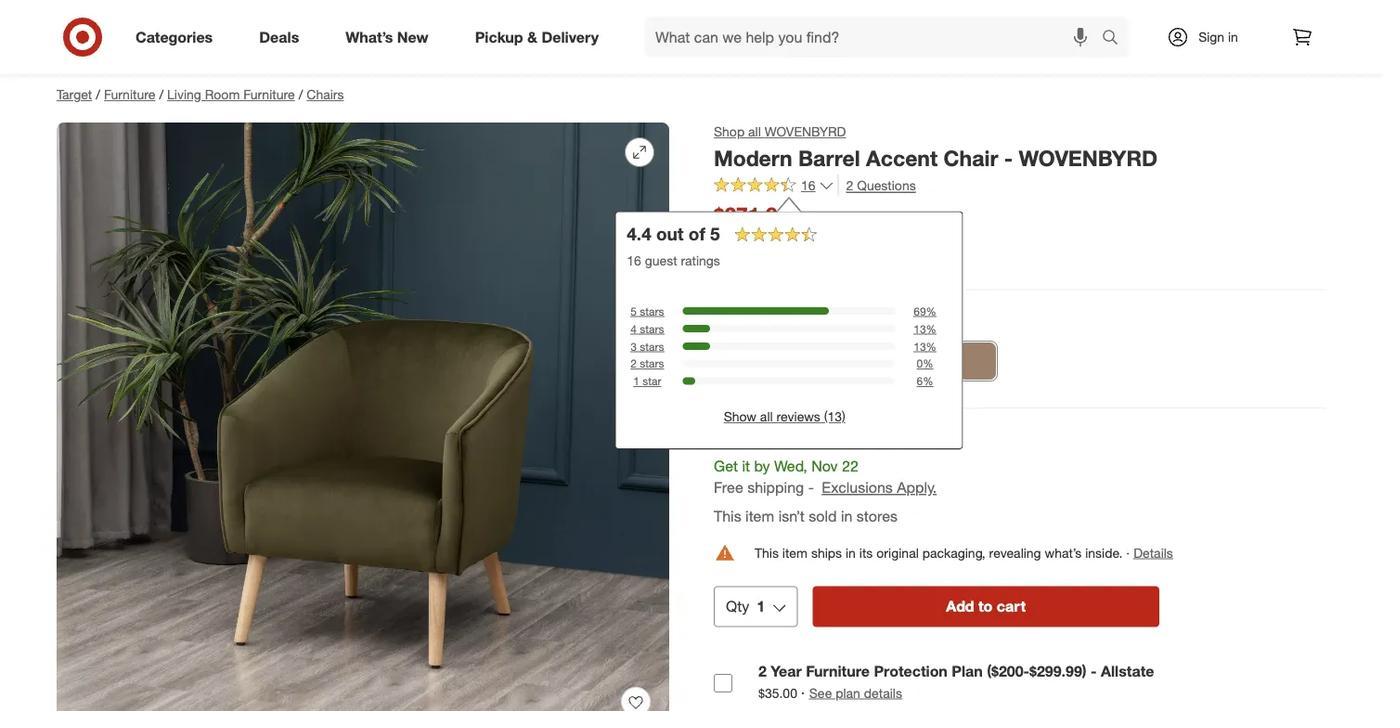 Task type: vqa. For each thing, say whether or not it's contained in the screenshot.
right WOVENBYRD
yes



Task type: locate. For each thing, give the bounding box(es) containing it.
1 horizontal spatial to
[[979, 598, 993, 616]]

year
[[771, 662, 802, 680]]

barrel
[[799, 145, 861, 171]]

0 vertical spatial to
[[750, 429, 764, 447]]

0 horizontal spatial ·
[[801, 684, 806, 702]]

3 stars from the top
[[640, 339, 665, 353]]

75043
[[768, 429, 809, 447]]

get it by wed, nov 22 free shipping - exclusions apply.
[[714, 458, 937, 497]]

1 vertical spatial to
[[979, 598, 993, 616]]

/ right target link
[[96, 86, 100, 103]]

13 % for 3 stars
[[914, 339, 937, 353]]

2 for stars
[[631, 357, 637, 371]]

13 % for 4 stars
[[914, 322, 937, 336]]

0 vertical spatial this
[[714, 507, 742, 526]]

13 % down '69 %'
[[914, 322, 937, 336]]

0 vertical spatial 16
[[802, 178, 816, 194]]

0 vertical spatial all
[[749, 124, 761, 140]]

1 vertical spatial 16
[[627, 252, 642, 268]]

room
[[205, 86, 240, 103]]

0 horizontal spatial wovenbyrd
[[765, 124, 847, 140]]

furniture right room
[[244, 86, 295, 103]]

- inside shop all wovenbyrd modern barrel accent chair - wovenbyrd
[[1005, 145, 1013, 171]]

0 vertical spatial 5
[[711, 223, 720, 245]]

this down free at the right
[[714, 507, 742, 526]]

3 / from the left
[[299, 86, 303, 103]]

48.00
[[776, 234, 804, 247]]

0 vertical spatial 13
[[914, 322, 927, 336]]

· for $299.99)
[[801, 684, 806, 702]]

item
[[746, 507, 775, 526], [783, 545, 808, 561]]

1 vertical spatial item
[[783, 545, 808, 561]]

living room furniture link
[[167, 86, 295, 103]]

sale
[[714, 232, 741, 248]]

0 vertical spatial item
[[746, 507, 775, 526]]

2 horizontal spatial 2
[[847, 178, 854, 194]]

shop
[[714, 124, 745, 140]]

% for 1 star
[[923, 374, 934, 388]]

2 13 % from the top
[[914, 339, 937, 353]]

its
[[860, 545, 873, 561]]

% up 6 %
[[923, 357, 934, 371]]

13 % up 0 %
[[914, 339, 937, 353]]

item left isn't
[[746, 507, 775, 526]]

5 right of
[[711, 223, 720, 245]]

original
[[877, 545, 919, 561]]

to inside button
[[979, 598, 993, 616]]

2 vertical spatial -
[[1091, 662, 1097, 680]]

plan
[[836, 685, 861, 701]]

qty 1
[[726, 598, 766, 616]]

all up ship to 75043
[[761, 409, 773, 425]]

sienna red image
[[862, 342, 901, 381]]

5
[[711, 223, 720, 245], [631, 304, 637, 318]]

furniture left living
[[104, 86, 155, 103]]

2 inside 2 questions link
[[847, 178, 854, 194]]

1 vertical spatial 13 %
[[914, 339, 937, 353]]

0 horizontal spatial -
[[809, 479, 814, 497]]

furniture inside '2 year furniture protection plan ($200-$299.99) - allstate $35.00 · see plan details'
[[806, 662, 870, 680]]

1 left star
[[634, 374, 640, 388]]

what's
[[1045, 545, 1082, 561]]

ships
[[812, 545, 843, 561]]

0 horizontal spatial 1
[[634, 374, 640, 388]]

% up cream faux shearling icon
[[927, 304, 937, 318]]

- inside '2 year furniture protection plan ($200-$299.99) - allstate $35.00 · see plan details'
[[1091, 662, 1097, 680]]

what's new link
[[330, 17, 452, 58]]

0 horizontal spatial /
[[96, 86, 100, 103]]

0 horizontal spatial furniture
[[104, 86, 155, 103]]

0
[[917, 357, 923, 371]]

% up 0 %
[[927, 339, 937, 353]]

color sage green
[[714, 310, 840, 328]]

2 down 3
[[631, 357, 637, 371]]

2 horizontal spatial furniture
[[806, 662, 870, 680]]

sage
[[758, 310, 793, 328]]

stars for 2 stars
[[640, 357, 665, 371]]

0 horizontal spatial this
[[714, 507, 742, 526]]

13 for 4 stars
[[914, 322, 927, 336]]

it
[[742, 458, 750, 476]]

in
[[1229, 29, 1239, 45], [841, 507, 853, 526], [846, 545, 856, 561]]

advertisement region
[[42, 22, 1342, 67]]

1 horizontal spatial ·
[[1127, 545, 1130, 561]]

furniture
[[104, 86, 155, 103], [244, 86, 295, 103], [806, 662, 870, 680]]

1 vertical spatial 13
[[914, 339, 927, 353]]

all
[[749, 124, 761, 140], [761, 409, 773, 425]]

in right "sold"
[[841, 507, 853, 526]]

5 up 4
[[631, 304, 637, 318]]

stars up the 2 stars
[[640, 339, 665, 353]]

1 horizontal spatial 1
[[757, 598, 766, 616]]

%
[[927, 304, 937, 318], [927, 322, 937, 336], [927, 339, 937, 353], [923, 357, 934, 371], [923, 374, 934, 388]]

pickup & delivery link
[[459, 17, 622, 58]]

3 stars
[[631, 339, 665, 353]]

- for accent
[[1005, 145, 1013, 171]]

1 horizontal spatial 2
[[759, 662, 767, 680]]

deals link
[[244, 17, 323, 58]]

1 vertical spatial 5
[[631, 304, 637, 318]]

· left see
[[801, 684, 806, 702]]

1 13 % from the top
[[914, 322, 937, 336]]

2 inside '2 year furniture protection plan ($200-$299.99) - allstate $35.00 · see plan details'
[[759, 662, 767, 680]]

to
[[750, 429, 764, 447], [979, 598, 993, 616]]

2 down barrel
[[847, 178, 854, 194]]

modern barrel accent chair - wovenbyrd, 1 of 16 image
[[57, 123, 670, 711]]

item for ships
[[783, 545, 808, 561]]

see plan details button
[[810, 684, 903, 703]]

/ left chairs
[[299, 86, 303, 103]]

0 vertical spatial -
[[1005, 145, 1013, 171]]

all right shop
[[749, 124, 761, 140]]

1 horizontal spatial item
[[783, 545, 808, 561]]

1 vertical spatial wovenbyrd
[[1019, 145, 1158, 171]]

2 stars from the top
[[640, 322, 665, 336]]

0 vertical spatial 2
[[847, 178, 854, 194]]

(
[[807, 234, 810, 247]]

- down 'nov'
[[809, 479, 814, 497]]

1 vertical spatial ·
[[801, 684, 806, 702]]

3
[[631, 339, 637, 353]]

furniture up plan
[[806, 662, 870, 680]]

furniture for target
[[104, 86, 155, 103]]

cream faux shearling image
[[910, 342, 949, 381]]

0 vertical spatial ·
[[1127, 545, 1130, 561]]

this down isn't
[[755, 545, 779, 561]]

1 vertical spatial this
[[755, 545, 779, 561]]

% down 0 %
[[923, 374, 934, 388]]

what's new
[[346, 28, 429, 46]]

/ left living
[[159, 86, 164, 103]]

1 horizontal spatial 16
[[802, 178, 816, 194]]

this for this item isn't sold in stores
[[714, 507, 742, 526]]

% down '69 %'
[[927, 322, 937, 336]]

0 horizontal spatial 2
[[631, 357, 637, 371]]

free
[[714, 479, 744, 497]]

None checkbox
[[714, 674, 733, 693]]

all inside button
[[761, 409, 773, 425]]

add to cart button
[[813, 587, 1160, 628]]

0 vertical spatial 13 %
[[914, 322, 937, 336]]

1
[[634, 374, 640, 388], [757, 598, 766, 616]]

cream image
[[717, 342, 756, 381]]

% for 4 stars
[[927, 322, 937, 336]]

- inside get it by wed, nov 22 free shipping - exclusions apply.
[[809, 479, 814, 497]]

wovenbyrd
[[765, 124, 847, 140], [1019, 145, 1158, 171]]

· right inside.
[[1127, 545, 1130, 561]]

stars up 3 stars
[[640, 322, 665, 336]]

0 horizontal spatial item
[[746, 507, 775, 526]]

in left its
[[846, 545, 856, 561]]

16 guest ratings
[[627, 252, 721, 268]]

2 horizontal spatial -
[[1091, 662, 1097, 680]]

inside.
[[1086, 545, 1123, 561]]

2 13 from the top
[[914, 339, 927, 353]]

target link
[[57, 86, 92, 103]]

1 horizontal spatial -
[[1005, 145, 1013, 171]]

search button
[[1094, 17, 1139, 61]]

2 horizontal spatial /
[[299, 86, 303, 103]]

1 / from the left
[[96, 86, 100, 103]]

2 left year
[[759, 662, 767, 680]]

purchased
[[752, 252, 813, 268]]

exclusions
[[822, 479, 893, 497]]

wed,
[[775, 458, 808, 476]]

1 horizontal spatial /
[[159, 86, 164, 103]]

13
[[914, 322, 927, 336], [914, 339, 927, 353]]

get
[[714, 458, 738, 476]]

4 stars from the top
[[640, 357, 665, 371]]

1 vertical spatial all
[[761, 409, 773, 425]]

(13)
[[824, 409, 846, 425]]

heathered gray image
[[765, 342, 804, 381]]

$35.00
[[759, 685, 798, 701]]

1 stars from the top
[[640, 304, 665, 318]]

·
[[1127, 545, 1130, 561], [801, 684, 806, 702]]

1 13 from the top
[[914, 322, 927, 336]]

- left allstate
[[1091, 662, 1097, 680]]

- right chair
[[1005, 145, 1013, 171]]

2 vertical spatial 2
[[759, 662, 767, 680]]

item left ships
[[783, 545, 808, 561]]

/
[[96, 86, 100, 103], [159, 86, 164, 103], [299, 86, 303, 103]]

to for ship
[[750, 429, 764, 447]]

stars for 3 stars
[[640, 339, 665, 353]]

0 horizontal spatial to
[[750, 429, 764, 447]]

0 vertical spatial 1
[[634, 374, 640, 388]]

color
[[714, 310, 750, 328]]

0 horizontal spatial 16
[[627, 252, 642, 268]]

1 right qty
[[757, 598, 766, 616]]

13 up 0
[[914, 339, 927, 353]]

this
[[714, 507, 742, 526], [755, 545, 779, 561]]

to down "show"
[[750, 429, 764, 447]]

stars up star
[[640, 357, 665, 371]]

· inside '2 year furniture protection plan ($200-$299.99) - allstate $35.00 · see plan details'
[[801, 684, 806, 702]]

all inside shop all wovenbyrd modern barrel accent chair - wovenbyrd
[[749, 124, 761, 140]]

$299.99)
[[1030, 662, 1087, 680]]

13 down 69
[[914, 322, 927, 336]]

guest
[[645, 252, 678, 268]]

1 horizontal spatial wovenbyrd
[[1019, 145, 1158, 171]]

in right 'sign'
[[1229, 29, 1239, 45]]

0 vertical spatial wovenbyrd
[[765, 124, 847, 140]]

-
[[1005, 145, 1013, 171], [809, 479, 814, 497], [1091, 662, 1097, 680]]

16 up reg
[[802, 178, 816, 194]]

1 horizontal spatial this
[[755, 545, 779, 561]]

1 vertical spatial -
[[809, 479, 814, 497]]

0 horizontal spatial 5
[[631, 304, 637, 318]]

stars up '4 stars'
[[640, 304, 665, 318]]

1 vertical spatial 2
[[631, 357, 637, 371]]

qty
[[726, 598, 750, 616]]

1 vertical spatial 1
[[757, 598, 766, 616]]

to right the "add"
[[979, 598, 993, 616]]

What can we help you find? suggestions appear below search field
[[645, 17, 1107, 58]]

2 year furniture protection plan ($200-$299.99) - allstate $35.00 · see plan details
[[759, 662, 1155, 702]]

16 down 4.4
[[627, 252, 642, 268]]



Task type: describe. For each thing, give the bounding box(es) containing it.
light brown velvet image
[[959, 342, 998, 381]]

new
[[397, 28, 429, 46]]

show all reviews (13) button
[[724, 408, 846, 426]]

allstate
[[1102, 662, 1155, 680]]

$271.99
[[714, 202, 790, 228]]

15
[[810, 234, 822, 247]]

2 questions
[[847, 178, 916, 194]]

all for modern
[[749, 124, 761, 140]]

chairs link
[[307, 86, 344, 103]]

cart
[[997, 598, 1026, 616]]

target / furniture / living room furniture / chairs
[[57, 86, 344, 103]]

69
[[914, 304, 927, 318]]

($200-
[[988, 662, 1030, 680]]

$319.99
[[812, 212, 852, 226]]

of
[[689, 223, 706, 245]]

target
[[57, 86, 92, 103]]

2 for year
[[759, 662, 767, 680]]

4 stars
[[631, 322, 665, 336]]

isn't
[[779, 507, 805, 526]]

2 questions link
[[838, 175, 916, 197]]

4.4
[[627, 223, 652, 245]]

show all reviews (13)
[[724, 409, 846, 425]]

show
[[724, 409, 757, 425]]

all for (13)
[[761, 409, 773, 425]]

5 stars
[[631, 304, 665, 318]]

sign
[[1199, 29, 1225, 45]]

deals
[[259, 28, 299, 46]]

delivery
[[542, 28, 599, 46]]

plan
[[952, 662, 983, 680]]

shipping
[[748, 479, 805, 497]]

16 for 16 guest ratings
[[627, 252, 642, 268]]

&
[[528, 28, 538, 46]]

16 for 16
[[802, 178, 816, 194]]

2 vertical spatial in
[[846, 545, 856, 561]]

stars for 4 stars
[[640, 322, 665, 336]]

stars for 5 stars
[[640, 304, 665, 318]]

$271.99 reg $319.99 sale save $ 48.00 ( 15 when purchased online
[[714, 202, 852, 268]]

1 vertical spatial in
[[841, 507, 853, 526]]

- for ($200-
[[1091, 662, 1097, 680]]

stores
[[857, 507, 898, 526]]

save
[[745, 234, 767, 247]]

out
[[657, 223, 684, 245]]

chairs
[[307, 86, 344, 103]]

4
[[631, 322, 637, 336]]

6
[[917, 374, 923, 388]]

69 %
[[914, 304, 937, 318]]

living
[[167, 86, 201, 103]]

% for 3 stars
[[927, 339, 937, 353]]

packaging,
[[923, 545, 986, 561]]

1 horizontal spatial 5
[[711, 223, 720, 245]]

categories link
[[120, 17, 236, 58]]

sign in link
[[1152, 17, 1268, 58]]

by
[[755, 458, 771, 476]]

this for this item ships in its original packaging, revealing what's inside. · details
[[755, 545, 779, 561]]

star
[[643, 374, 662, 388]]

nov
[[812, 458, 838, 476]]

reg
[[793, 212, 809, 226]]

details link
[[1134, 545, 1174, 561]]

ship to 75043
[[714, 429, 809, 447]]

4.4 out of 5
[[627, 223, 720, 245]]

furniture for 2
[[806, 662, 870, 680]]

this item ships in its original packaging, revealing what's inside. · details
[[755, 545, 1174, 561]]

sold
[[809, 507, 837, 526]]

sage green image
[[814, 342, 853, 381]]

pickup & delivery
[[475, 28, 599, 46]]

$
[[770, 234, 776, 247]]

add
[[947, 598, 975, 616]]

furniture link
[[104, 86, 155, 103]]

when
[[714, 252, 748, 268]]

chair
[[944, 145, 999, 171]]

0 vertical spatial in
[[1229, 29, 1239, 45]]

13 for 3 stars
[[914, 339, 927, 353]]

1 horizontal spatial furniture
[[244, 86, 295, 103]]

item for isn't
[[746, 507, 775, 526]]

details
[[1134, 545, 1174, 561]]

0 %
[[917, 357, 934, 371]]

· for packaging,
[[1127, 545, 1130, 561]]

2 for questions
[[847, 178, 854, 194]]

% for 5 stars
[[927, 304, 937, 318]]

2 stars
[[631, 357, 665, 371]]

see
[[810, 685, 832, 701]]

shop all wovenbyrd modern barrel accent chair - wovenbyrd
[[714, 124, 1158, 171]]

green
[[798, 310, 840, 328]]

questions
[[857, 178, 916, 194]]

16 link
[[714, 175, 835, 198]]

ship
[[714, 429, 746, 447]]

% for 2 stars
[[923, 357, 934, 371]]

reviews
[[777, 409, 821, 425]]

to for add
[[979, 598, 993, 616]]

modern
[[714, 145, 793, 171]]

22
[[842, 458, 859, 476]]

details
[[865, 685, 903, 701]]

add to cart
[[947, 598, 1026, 616]]

apply.
[[897, 479, 937, 497]]

2 / from the left
[[159, 86, 164, 103]]

accent
[[867, 145, 938, 171]]

online
[[817, 252, 852, 268]]

sign in
[[1199, 29, 1239, 45]]

ratings
[[681, 252, 721, 268]]

6 %
[[917, 374, 934, 388]]

1 star
[[634, 374, 662, 388]]



